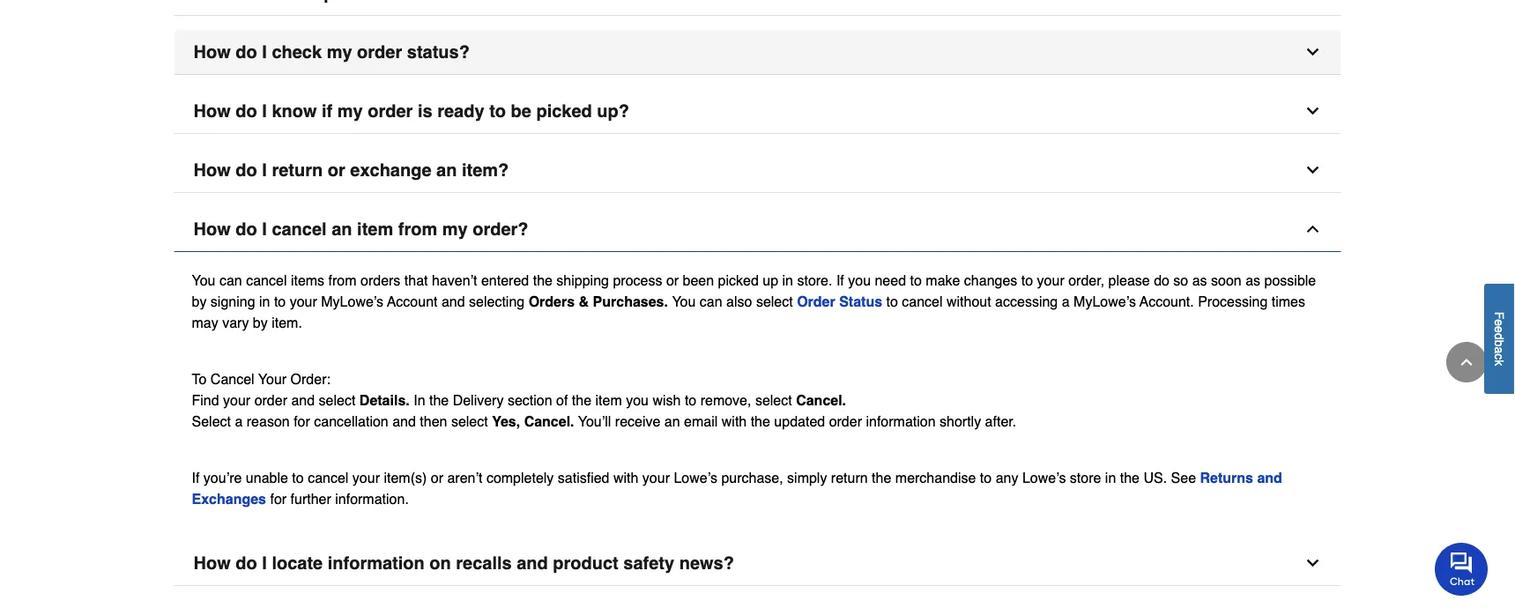 Task type: locate. For each thing, give the bounding box(es) containing it.
chevron up image up "possible"
[[1305, 220, 1322, 238]]

chevron down image inside how do i return or exchange an item? button
[[1305, 161, 1322, 179]]

1 vertical spatial from
[[329, 272, 357, 288]]

1 vertical spatial or
[[667, 272, 679, 288]]

order down the your
[[255, 392, 287, 408]]

by inside you can cancel items from orders that haven't entered the shipping process or been picked up in store. if you need to make changes to your order, please do so as soon as possible by signing in to your mylowe's account and selecting
[[192, 293, 207, 310]]

from right items
[[329, 272, 357, 288]]

information.
[[335, 491, 409, 507]]

select up cancellation
[[319, 392, 356, 408]]

1 vertical spatial chevron down image
[[1305, 102, 1322, 120]]

cancel inside button
[[272, 219, 327, 239]]

to up email
[[685, 392, 697, 408]]

and right returns
[[1258, 470, 1283, 486]]

your
[[1037, 272, 1065, 288], [290, 293, 317, 310], [223, 392, 251, 408], [353, 470, 380, 486], [643, 470, 670, 486]]

item inside how do i cancel an item from my order? button
[[357, 219, 393, 239]]

purchases.
[[593, 293, 668, 310]]

you inside you can cancel items from orders that haven't entered the shipping process or been picked up in store. if you need to make changes to your order, please do so as soon as possible by signing in to your mylowe's account and selecting
[[848, 272, 871, 288]]

0 horizontal spatial in
[[259, 293, 270, 310]]

with down the remove,
[[722, 413, 747, 429]]

then
[[420, 413, 447, 429]]

1 vertical spatial a
[[1493, 347, 1507, 354]]

a right the select
[[235, 413, 243, 429]]

how for how do i return or exchange an item?
[[194, 160, 231, 180]]

f e e d b a c k button
[[1485, 284, 1516, 394]]

scroll to top element
[[1447, 342, 1488, 383]]

0 vertical spatial you
[[192, 272, 216, 288]]

an left item?
[[437, 160, 457, 180]]

to cancel your order: find your order and select details. in the delivery section of the item you wish to remove, select cancel. select a reason for cancellation and then select yes, cancel. you'll receive an email with the updated order information shortly after.
[[192, 371, 1017, 429]]

1 as from the left
[[1193, 272, 1208, 288]]

do inside button
[[236, 42, 257, 62]]

0 horizontal spatial a
[[235, 413, 243, 429]]

0 vertical spatial information
[[866, 413, 936, 429]]

how for how do i cancel an item from my order?
[[194, 219, 231, 239]]

cancel inside to cancel without accessing a mylowe's account. processing times may vary by item.
[[902, 293, 943, 310]]

entered
[[481, 272, 529, 288]]

0 vertical spatial you
[[848, 272, 871, 288]]

1 vertical spatial with
[[614, 470, 639, 486]]

as right soon
[[1246, 272, 1261, 288]]

select up "updated" on the right bottom of the page
[[756, 392, 792, 408]]

2 vertical spatial or
[[431, 470, 443, 486]]

0 horizontal spatial chevron up image
[[1305, 220, 1322, 238]]

ready
[[438, 101, 485, 121]]

my right 'check'
[[327, 42, 352, 62]]

select
[[192, 413, 231, 429]]

the left "updated" on the right bottom of the page
[[751, 413, 771, 429]]

1 horizontal spatial return
[[831, 470, 868, 486]]

by right vary
[[253, 314, 268, 331]]

and down haven't
[[442, 293, 465, 310]]

i inside button
[[262, 42, 267, 62]]

0 vertical spatial my
[[327, 42, 352, 62]]

updated
[[775, 413, 826, 429]]

1 horizontal spatial a
[[1062, 293, 1070, 310]]

1 mylowe's from the left
[[321, 293, 384, 310]]

1 vertical spatial picked
[[718, 272, 759, 288]]

details.
[[360, 392, 410, 408]]

aren't
[[447, 470, 483, 486]]

2 vertical spatial an
[[665, 413, 680, 429]]

cancel. down of
[[524, 413, 575, 429]]

information
[[866, 413, 936, 429], [328, 553, 425, 574]]

0 horizontal spatial as
[[1193, 272, 1208, 288]]

locate
[[272, 553, 323, 574]]

how inside button
[[194, 42, 231, 62]]

lowe's right any
[[1023, 470, 1066, 486]]

without
[[947, 293, 992, 310]]

know
[[272, 101, 317, 121]]

0 horizontal spatial by
[[192, 293, 207, 310]]

2 horizontal spatial a
[[1493, 347, 1507, 354]]

1 i from the top
[[262, 42, 267, 62]]

lowe's down email
[[674, 470, 718, 486]]

do for how do i check my order status?
[[236, 42, 257, 62]]

0 horizontal spatial for
[[270, 491, 287, 507]]

cancel down the make at the right top
[[902, 293, 943, 310]]

1 horizontal spatial by
[[253, 314, 268, 331]]

order?
[[473, 219, 529, 239]]

cancel up items
[[272, 219, 327, 239]]

0 horizontal spatial an
[[332, 219, 352, 239]]

or left been at the top of page
[[667, 272, 679, 288]]

your inside to cancel your order: find your order and select details. in the delivery section of the item you wish to remove, select cancel. select a reason for cancellation and then select yes, cancel. you'll receive an email with the updated order information shortly after.
[[223, 392, 251, 408]]

exchanges
[[192, 491, 266, 507]]

to
[[489, 101, 506, 121], [910, 272, 922, 288], [1022, 272, 1034, 288], [274, 293, 286, 310], [887, 293, 898, 310], [685, 392, 697, 408], [292, 470, 304, 486], [980, 470, 992, 486]]

can up signing
[[220, 272, 242, 288]]

1 horizontal spatial in
[[783, 272, 794, 288]]

picked right the be
[[537, 101, 592, 121]]

chevron up image left k
[[1458, 354, 1476, 371]]

0 horizontal spatial or
[[328, 160, 345, 180]]

my
[[327, 42, 352, 62], [338, 101, 363, 121], [442, 219, 468, 239]]

chevron down image for item?
[[1305, 161, 1322, 179]]

times
[[1272, 293, 1306, 310]]

for right reason
[[294, 413, 310, 429]]

mylowe's down order,
[[1074, 293, 1137, 310]]

1 vertical spatial you
[[672, 293, 696, 310]]

status?
[[407, 42, 470, 62]]

0 horizontal spatial you
[[192, 272, 216, 288]]

reason
[[247, 413, 290, 429]]

cancel. up "updated" on the right bottom of the page
[[796, 392, 847, 408]]

to up item.
[[274, 293, 286, 310]]

find
[[192, 392, 219, 408]]

or left aren't
[[431, 470, 443, 486]]

my inside how do i know if my order is ready to be picked up? button
[[338, 101, 363, 121]]

and down the in
[[393, 413, 416, 429]]

0 horizontal spatial item
[[357, 219, 393, 239]]

1 vertical spatial for
[[270, 491, 287, 507]]

or inside you can cancel items from orders that haven't entered the shipping process or been picked up in store. if you need to make changes to your order, please do so as soon as possible by signing in to your mylowe's account and selecting
[[667, 272, 679, 288]]

to inside button
[[489, 101, 506, 121]]

my inside how do i cancel an item from my order? button
[[442, 219, 468, 239]]

1 horizontal spatial mylowe's
[[1074, 293, 1137, 310]]

as
[[1193, 272, 1208, 288], [1246, 272, 1261, 288]]

item.
[[272, 314, 302, 331]]

1 vertical spatial item
[[596, 392, 622, 408]]

the up orders
[[533, 272, 553, 288]]

to left the be
[[489, 101, 506, 121]]

1 vertical spatial information
[[328, 553, 425, 574]]

item?
[[462, 160, 509, 180]]

by up may
[[192, 293, 207, 310]]

the right of
[[572, 392, 592, 408]]

or
[[328, 160, 345, 180], [667, 272, 679, 288], [431, 470, 443, 486]]

0 horizontal spatial picked
[[537, 101, 592, 121]]

0 vertical spatial chevron up image
[[1305, 220, 1322, 238]]

1 vertical spatial by
[[253, 314, 268, 331]]

for down unable
[[270, 491, 287, 507]]

safety
[[624, 553, 675, 574]]

cancel up signing
[[246, 272, 287, 288]]

0 horizontal spatial from
[[329, 272, 357, 288]]

select down delivery
[[451, 413, 488, 429]]

1 horizontal spatial for
[[294, 413, 310, 429]]

an down how do i return or exchange an item?
[[332, 219, 352, 239]]

item
[[357, 219, 393, 239], [596, 392, 622, 408]]

1 vertical spatial you
[[626, 392, 649, 408]]

0 vertical spatial for
[[294, 413, 310, 429]]

item(s)
[[384, 470, 427, 486]]

you
[[192, 272, 216, 288], [672, 293, 696, 310]]

2 vertical spatial a
[[235, 413, 243, 429]]

2 vertical spatial my
[[442, 219, 468, 239]]

2 vertical spatial in
[[1106, 470, 1117, 486]]

can down been at the top of page
[[700, 293, 723, 310]]

an inside to cancel your order: find your order and select details. in the delivery section of the item you wish to remove, select cancel. select a reason for cancellation and then select yes, cancel. you'll receive an email with the updated order information shortly after.
[[665, 413, 680, 429]]

shipping
[[557, 272, 609, 288]]

and inside button
[[517, 553, 548, 574]]

the right the in
[[429, 392, 449, 408]]

mylowe's down orders
[[321, 293, 384, 310]]

cancel.
[[796, 392, 847, 408], [524, 413, 575, 429]]

4 how from the top
[[194, 219, 231, 239]]

1 horizontal spatial item
[[596, 392, 622, 408]]

order,
[[1069, 272, 1105, 288]]

with
[[722, 413, 747, 429], [614, 470, 639, 486]]

to down need
[[887, 293, 898, 310]]

2 vertical spatial chevron down image
[[1305, 161, 1322, 179]]

do for how do i know if my order is ready to be picked up?
[[236, 101, 257, 121]]

the left the us. see
[[1121, 470, 1140, 486]]

you up receive
[[626, 392, 649, 408]]

do
[[236, 42, 257, 62], [236, 101, 257, 121], [236, 160, 257, 180], [236, 219, 257, 239], [1154, 272, 1170, 288], [236, 553, 257, 574]]

to inside to cancel your order: find your order and select details. in the delivery section of the item you wish to remove, select cancel. select a reason for cancellation and then select yes, cancel. you'll receive an email with the updated order information shortly after.
[[685, 392, 697, 408]]

order inside button
[[368, 101, 413, 121]]

d
[[1493, 333, 1507, 340]]

haven't
[[432, 272, 477, 288]]

the left merchandise
[[872, 470, 892, 486]]

2 chevron down image from the top
[[1305, 102, 1322, 120]]

e up d
[[1493, 319, 1507, 326]]

item up you'll
[[596, 392, 622, 408]]

1 vertical spatial my
[[338, 101, 363, 121]]

0 vertical spatial by
[[192, 293, 207, 310]]

returns and exchanges
[[192, 470, 1283, 507]]

0 vertical spatial cancel.
[[796, 392, 847, 408]]

2 mylowe's from the left
[[1074, 293, 1137, 310]]

0 vertical spatial picked
[[537, 101, 592, 121]]

you up signing
[[192, 272, 216, 288]]

0 vertical spatial can
[[220, 272, 242, 288]]

1 horizontal spatial chevron up image
[[1458, 354, 1476, 371]]

1 horizontal spatial information
[[866, 413, 936, 429]]

us. see
[[1144, 470, 1197, 486]]

return down the know
[[272, 160, 323, 180]]

picked up also
[[718, 272, 759, 288]]

information inside button
[[328, 553, 425, 574]]

if
[[322, 101, 333, 121]]

with right satisfied
[[614, 470, 639, 486]]

a inside to cancel without accessing a mylowe's account. processing times may vary by item.
[[1062, 293, 1070, 310]]

from
[[398, 219, 438, 239], [329, 272, 357, 288]]

my right if
[[338, 101, 363, 121]]

from inside button
[[398, 219, 438, 239]]

you up status
[[848, 272, 871, 288]]

1 vertical spatial chevron up image
[[1458, 354, 1476, 371]]

2 i from the top
[[262, 101, 267, 121]]

1 horizontal spatial picked
[[718, 272, 759, 288]]

0 vertical spatial item
[[357, 219, 393, 239]]

select down the up
[[756, 293, 793, 310]]

the
[[533, 272, 553, 288], [429, 392, 449, 408], [572, 392, 592, 408], [751, 413, 771, 429], [872, 470, 892, 486], [1121, 470, 1140, 486]]

1 horizontal spatial from
[[398, 219, 438, 239]]

2 horizontal spatial in
[[1106, 470, 1117, 486]]

chat invite button image
[[1436, 542, 1489, 596]]

and down order:
[[291, 392, 315, 408]]

0 vertical spatial or
[[328, 160, 345, 180]]

you down been at the top of page
[[672, 293, 696, 310]]

unable
[[246, 470, 288, 486]]

2 horizontal spatial or
[[667, 272, 679, 288]]

order left is
[[368, 101, 413, 121]]

a down order,
[[1062, 293, 1070, 310]]

and right recalls
[[517, 553, 548, 574]]

3 chevron down image from the top
[[1305, 161, 1322, 179]]

how for how do i check my order status?
[[194, 42, 231, 62]]

cancellation
[[314, 413, 389, 429]]

chevron down image
[[1305, 43, 1322, 61], [1305, 102, 1322, 120], [1305, 161, 1322, 179]]

product
[[553, 553, 619, 574]]

how do i locate information on recalls and product safety news? button
[[174, 541, 1342, 586]]

cancel inside you can cancel items from orders that haven't entered the shipping process or been picked up in store. if you need to make changes to your order, please do so as soon as possible by signing in to your mylowe's account and selecting
[[246, 272, 287, 288]]

of
[[556, 392, 568, 408]]

e
[[1493, 319, 1507, 326], [1493, 326, 1507, 333]]

information left "shortly"
[[866, 413, 936, 429]]

0 horizontal spatial lowe's
[[674, 470, 718, 486]]

1 horizontal spatial you
[[848, 272, 871, 288]]

i for check
[[262, 42, 267, 62]]

picked inside button
[[537, 101, 592, 121]]

an down wish at left
[[665, 413, 680, 429]]

or left exchange
[[328, 160, 345, 180]]

0 vertical spatial an
[[437, 160, 457, 180]]

3 how from the top
[[194, 160, 231, 180]]

in right the up
[[783, 272, 794, 288]]

up?
[[597, 101, 630, 121]]

by inside to cancel without accessing a mylowe's account. processing times may vary by item.
[[253, 314, 268, 331]]

mylowe's inside you can cancel items from orders that haven't entered the shipping process or been picked up in store. if you need to make changes to your order, please do so as soon as possible by signing in to your mylowe's account and selecting
[[321, 293, 384, 310]]

1 vertical spatial can
[[700, 293, 723, 310]]

0 horizontal spatial can
[[220, 272, 242, 288]]

please
[[1109, 272, 1150, 288]]

information left on
[[328, 553, 425, 574]]

2 how from the top
[[194, 101, 231, 121]]

k
[[1493, 360, 1507, 366]]

0 horizontal spatial return
[[272, 160, 323, 180]]

and inside you can cancel items from orders that haven't entered the shipping process or been picked up in store. if you need to make changes to your order, please do so as soon as possible by signing in to your mylowe's account and selecting
[[442, 293, 465, 310]]

your down items
[[290, 293, 317, 310]]

any
[[996, 470, 1019, 486]]

1 how from the top
[[194, 42, 231, 62]]

my inside 'how do i check my order status?' button
[[327, 42, 352, 62]]

your up 'information.'
[[353, 470, 380, 486]]

5 i from the top
[[262, 553, 267, 574]]

from up that
[[398, 219, 438, 239]]

to
[[192, 371, 207, 387]]

order
[[357, 42, 402, 62], [368, 101, 413, 121], [255, 392, 287, 408], [829, 413, 862, 429]]

in
[[783, 272, 794, 288], [259, 293, 270, 310], [1106, 470, 1117, 486]]

in right signing
[[259, 293, 270, 310]]

return
[[272, 160, 323, 180], [831, 470, 868, 486]]

f
[[1493, 312, 1507, 319]]

0 horizontal spatial with
[[614, 470, 639, 486]]

e up b
[[1493, 326, 1507, 333]]

4 i from the top
[[262, 219, 267, 239]]

0 vertical spatial from
[[398, 219, 438, 239]]

if you're unable to cancel your item(s) or aren't completely satisfied with your lowe's purchase, simply return the merchandise to any lowe's store in the us. see
[[192, 470, 1201, 486]]

1 vertical spatial an
[[332, 219, 352, 239]]

chevron down image inside how do i know if my order is ready to be picked up? button
[[1305, 102, 1322, 120]]

1 horizontal spatial with
[[722, 413, 747, 429]]

in right store
[[1106, 470, 1117, 486]]

or inside button
[[328, 160, 345, 180]]

further
[[291, 491, 331, 507]]

to left any
[[980, 470, 992, 486]]

item up orders
[[357, 219, 393, 239]]

0 vertical spatial with
[[722, 413, 747, 429]]

5 how from the top
[[194, 553, 231, 574]]

0 vertical spatial return
[[272, 160, 323, 180]]

order left status?
[[357, 42, 402, 62]]

you
[[848, 272, 871, 288], [626, 392, 649, 408]]

0 horizontal spatial mylowe's
[[321, 293, 384, 310]]

by
[[192, 293, 207, 310], [253, 314, 268, 331]]

3 i from the top
[[262, 160, 267, 180]]

orders
[[529, 293, 575, 310]]

chevron up image
[[1305, 220, 1322, 238], [1458, 354, 1476, 371]]

1 horizontal spatial lowe's
[[1023, 470, 1066, 486]]

cancel
[[211, 371, 255, 387]]

as right so in the top right of the page
[[1193, 272, 1208, 288]]

1 chevron down image from the top
[[1305, 43, 1322, 61]]

how
[[194, 42, 231, 62], [194, 101, 231, 121], [194, 160, 231, 180], [194, 219, 231, 239], [194, 553, 231, 574]]

return right the simply
[[831, 470, 868, 486]]

and inside returns and exchanges
[[1258, 470, 1283, 486]]

1 horizontal spatial or
[[431, 470, 443, 486]]

can inside you can cancel items from orders that haven't entered the shipping process or been picked up in store. if you need to make changes to your order, please do so as soon as possible by signing in to your mylowe's account and selecting
[[220, 272, 242, 288]]

2 horizontal spatial an
[[665, 413, 680, 429]]

and
[[442, 293, 465, 310], [291, 392, 315, 408], [393, 413, 416, 429], [1258, 470, 1283, 486], [517, 553, 548, 574]]

my left order?
[[442, 219, 468, 239]]

0 horizontal spatial information
[[328, 553, 425, 574]]

0 horizontal spatial you
[[626, 392, 649, 408]]

0 vertical spatial chevron down image
[[1305, 43, 1322, 61]]

1 horizontal spatial an
[[437, 160, 457, 180]]

0 vertical spatial a
[[1062, 293, 1070, 310]]

cancel
[[272, 219, 327, 239], [246, 272, 287, 288], [902, 293, 943, 310], [308, 470, 349, 486]]

a up k
[[1493, 347, 1507, 354]]

how do i cancel an item from my order?
[[194, 219, 529, 239]]

2 lowe's from the left
[[1023, 470, 1066, 486]]

1 horizontal spatial as
[[1246, 272, 1261, 288]]

1 vertical spatial cancel.
[[524, 413, 575, 429]]

your down "cancel" at the left
[[223, 392, 251, 408]]

2 e from the top
[[1493, 326, 1507, 333]]

selecting
[[469, 293, 525, 310]]



Task type: vqa. For each thing, say whether or not it's contained in the screenshot.
plus image inside the Battery Life (Hours) button
no



Task type: describe. For each thing, give the bounding box(es) containing it.
picked inside you can cancel items from orders that haven't entered the shipping process or been picked up in store. if you need to make changes to your order, please do so as soon as possible by signing in to your mylowe's account and selecting
[[718, 272, 759, 288]]

remove,
[[701, 392, 752, 408]]

your up accessing
[[1037, 272, 1065, 288]]

process
[[613, 272, 663, 288]]

be
[[511, 101, 532, 121]]

to right need
[[910, 272, 922, 288]]

order status link
[[797, 293, 883, 310]]

you'll
[[578, 413, 611, 429]]

how do i locate information on recalls and product safety news?
[[194, 553, 734, 574]]

how do i know if my order is ready to be picked up? button
[[174, 89, 1342, 134]]

how do i return or exchange an item?
[[194, 160, 509, 180]]

1 vertical spatial return
[[831, 470, 868, 486]]

how do i cancel an item from my order? button
[[174, 207, 1342, 252]]

i for know
[[262, 101, 267, 121]]

you're
[[204, 470, 242, 486]]

soon
[[1212, 272, 1242, 288]]

information inside to cancel your order: find your order and select details. in the delivery section of the item you wish to remove, select cancel. select a reason for cancellation and then select yes, cancel. you'll receive an email with the updated order information shortly after.
[[866, 413, 936, 429]]

vary
[[222, 314, 249, 331]]

chevron up image inside how do i cancel an item from my order? button
[[1305, 220, 1322, 238]]

to inside to cancel without accessing a mylowe's account. processing times may vary by item.
[[887, 293, 898, 310]]

items
[[291, 272, 325, 288]]

status
[[840, 293, 883, 310]]

shortly
[[940, 413, 982, 429]]

order
[[797, 293, 836, 310]]

do for how do i cancel an item from my order?
[[236, 219, 257, 239]]

receive
[[615, 413, 661, 429]]

wish
[[653, 392, 681, 408]]

i for cancel
[[262, 219, 267, 239]]

delivery
[[453, 392, 504, 408]]

cancel up for further information.
[[308, 470, 349, 486]]

on
[[430, 553, 451, 574]]

so
[[1174, 272, 1189, 288]]

also
[[727, 293, 753, 310]]

you can cancel items from orders that haven't entered the shipping process or been picked up in store. if you need to make changes to your order, please do so as soon as possible by signing in to your mylowe's account and selecting
[[192, 272, 1317, 310]]

1 horizontal spatial cancel.
[[796, 392, 847, 408]]

after.
[[985, 413, 1017, 429]]

do for how do i return or exchange an item?
[[236, 160, 257, 180]]

the inside you can cancel items from orders that haven't entered the shipping process or been picked up in store. if you need to make changes to your order, please do so as soon as possible by signing in to your mylowe's account and selecting
[[533, 272, 553, 288]]

completely
[[487, 470, 554, 486]]

satisfied
[[558, 470, 610, 486]]

to up accessing
[[1022, 272, 1034, 288]]

&
[[579, 293, 589, 310]]

possible
[[1265, 272, 1317, 288]]

how for how do i know if my order is ready to be picked up?
[[194, 101, 231, 121]]

for further information.
[[266, 491, 409, 507]]

store
[[1070, 470, 1102, 486]]

chevron down image
[[1305, 555, 1322, 572]]

f e e d b a c k
[[1493, 312, 1507, 366]]

changes
[[965, 272, 1018, 288]]

to up further
[[292, 470, 304, 486]]

a inside button
[[1493, 347, 1507, 354]]

signing
[[211, 293, 255, 310]]

do inside you can cancel items from orders that haven't entered the shipping process or been picked up in store. if you need to make changes to your order, please do so as soon as possible by signing in to your mylowe's account and selecting
[[1154, 272, 1170, 288]]

chevron down image inside 'how do i check my order status?' button
[[1305, 43, 1322, 61]]

how do i check my order status? button
[[174, 30, 1342, 75]]

chevron down image for is
[[1305, 102, 1322, 120]]

how do i know if my order is ready to be picked up?
[[194, 101, 630, 121]]

1 horizontal spatial can
[[700, 293, 723, 310]]

recalls
[[456, 553, 512, 574]]

orders
[[361, 272, 401, 288]]

news?
[[680, 553, 734, 574]]

item inside to cancel your order: find your order and select details. in the delivery section of the item you wish to remove, select cancel. select a reason for cancellation and then select yes, cancel. you'll receive an email with the updated order information shortly after.
[[596, 392, 622, 408]]

0 vertical spatial in
[[783, 272, 794, 288]]

1 vertical spatial in
[[259, 293, 270, 310]]

order inside button
[[357, 42, 402, 62]]

2 as from the left
[[1246, 272, 1261, 288]]

been
[[683, 272, 714, 288]]

your
[[258, 371, 287, 387]]

i for locate
[[262, 553, 267, 574]]

exchange
[[350, 160, 432, 180]]

1 horizontal spatial you
[[672, 293, 696, 310]]

from inside you can cancel items from orders that haven't entered the shipping process or been picked up in store. if you need to make changes to your order, please do so as soon as possible by signing in to your mylowe's account and selecting
[[329, 272, 357, 288]]

your down receive
[[643, 470, 670, 486]]

orders & purchases. you can also select order status
[[525, 293, 883, 310]]

1 lowe's from the left
[[674, 470, 718, 486]]

in
[[414, 392, 425, 408]]

if
[[192, 470, 200, 486]]

you inside to cancel your order: find your order and select details. in the delivery section of the item you wish to remove, select cancel. select a reason for cancellation and then select yes, cancel. you'll receive an email with the updated order information shortly after.
[[626, 392, 649, 408]]

account
[[387, 293, 438, 310]]

to cancel without accessing a mylowe's account. processing times may vary by item.
[[192, 293, 1306, 331]]

email
[[684, 413, 718, 429]]

returns and exchanges link
[[192, 470, 1283, 507]]

up
[[763, 272, 779, 288]]

i for return
[[262, 160, 267, 180]]

c
[[1493, 354, 1507, 360]]

how for how do i locate information on recalls and product safety news?
[[194, 553, 231, 574]]

order right "updated" on the right bottom of the page
[[829, 413, 862, 429]]

order:
[[291, 371, 331, 387]]

yes,
[[492, 413, 520, 429]]

a inside to cancel your order: find your order and select details. in the delivery section of the item you wish to remove, select cancel. select a reason for cancellation and then select yes, cancel. you'll receive an email with the updated order information shortly after.
[[235, 413, 243, 429]]

accessing
[[996, 293, 1058, 310]]

return inside button
[[272, 160, 323, 180]]

is
[[418, 101, 433, 121]]

simply
[[787, 470, 827, 486]]

1 e from the top
[[1493, 319, 1507, 326]]

section
[[508, 392, 553, 408]]

you inside you can cancel items from orders that haven't entered the shipping process or been picked up in store. if you need to make changes to your order, please do so as soon as possible by signing in to your mylowe's account and selecting
[[192, 272, 216, 288]]

need
[[875, 272, 907, 288]]

mylowe's inside to cancel without accessing a mylowe's account. processing times may vary by item.
[[1074, 293, 1137, 310]]

store. if
[[797, 272, 845, 288]]

b
[[1493, 340, 1507, 347]]

check
[[272, 42, 322, 62]]

that
[[405, 272, 428, 288]]

may
[[192, 314, 218, 331]]

0 horizontal spatial cancel.
[[524, 413, 575, 429]]

returns
[[1201, 470, 1254, 486]]

with inside to cancel your order: find your order and select details. in the delivery section of the item you wish to remove, select cancel. select a reason for cancellation and then select yes, cancel. you'll receive an email with the updated order information shortly after.
[[722, 413, 747, 429]]

chevron up image inside scroll to top element
[[1458, 354, 1476, 371]]

do for how do i locate information on recalls and product safety news?
[[236, 553, 257, 574]]

for inside to cancel your order: find your order and select details. in the delivery section of the item you wish to remove, select cancel. select a reason for cancellation and then select yes, cancel. you'll receive an email with the updated order information shortly after.
[[294, 413, 310, 429]]

how do i check my order status?
[[194, 42, 470, 62]]



